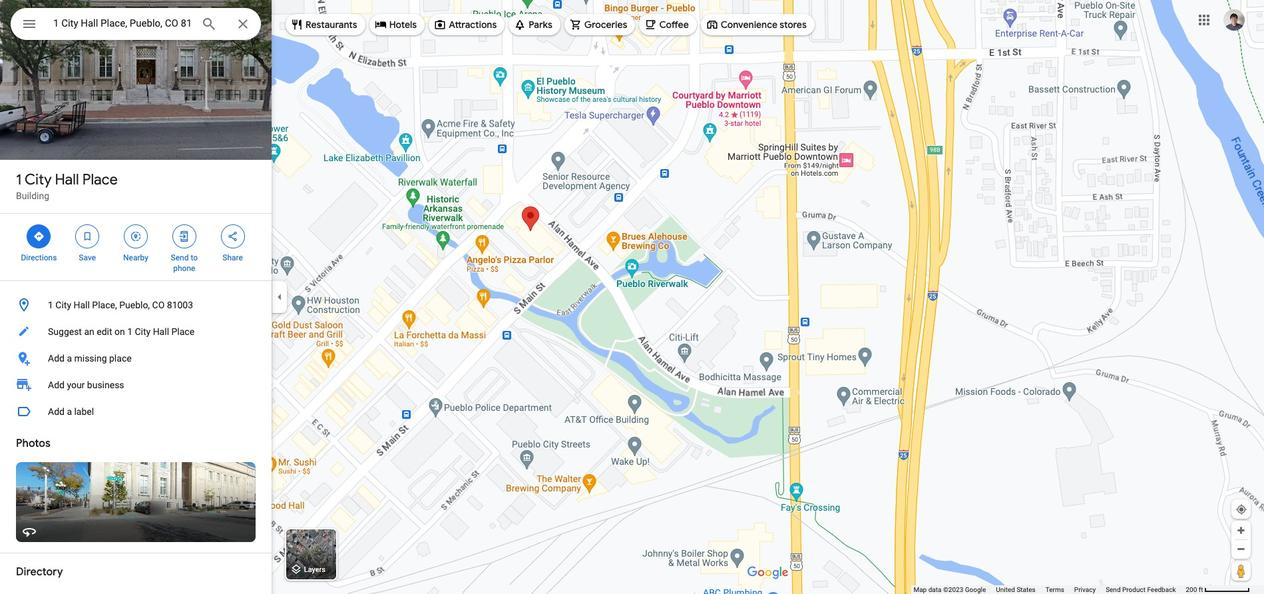 Task type: vqa. For each thing, say whether or not it's contained in the screenshot.


Task type: locate. For each thing, give the bounding box(es) containing it.
send to phone
[[171, 253, 198, 273]]

business
[[87, 380, 124, 390]]

groceries
[[585, 19, 628, 31]]

suggest an edit on 1 city hall place button
[[0, 318, 272, 345]]

1 up suggest
[[48, 300, 53, 310]]

add inside add your business link
[[48, 380, 65, 390]]

google
[[966, 586, 987, 593]]

suggest
[[48, 326, 82, 337]]

add
[[48, 353, 65, 364], [48, 380, 65, 390], [48, 406, 65, 417]]

1 inside button
[[48, 300, 53, 310]]

2 horizontal spatial 1
[[127, 326, 133, 337]]

1 horizontal spatial city
[[55, 300, 71, 310]]

send for send product feedback
[[1106, 586, 1121, 593]]

groceries button
[[565, 9, 636, 41]]

1 city hall place, pueblo, co 81003
[[48, 300, 193, 310]]

coffee button
[[640, 9, 697, 41]]

2 vertical spatial 1
[[127, 326, 133, 337]]

add a label
[[48, 406, 94, 417]]

1 vertical spatial send
[[1106, 586, 1121, 593]]

city
[[25, 171, 52, 189], [55, 300, 71, 310], [135, 326, 151, 337]]

1 a from the top
[[67, 353, 72, 364]]

1 vertical spatial city
[[55, 300, 71, 310]]

1 city hall place, pueblo, co 81003 button
[[0, 292, 272, 318]]

map data ©2023 google
[[914, 586, 987, 593]]

add inside add a missing place button
[[48, 353, 65, 364]]

share
[[223, 253, 243, 262]]

1 vertical spatial place
[[171, 326, 195, 337]]

save
[[79, 253, 96, 262]]

0 vertical spatial place
[[82, 171, 118, 189]]

1 up building at the left top of page
[[16, 171, 22, 189]]

convenience stores button
[[701, 9, 815, 41]]

place up 
[[82, 171, 118, 189]]

on
[[115, 326, 125, 337]]

city inside button
[[135, 326, 151, 337]]

city right on
[[135, 326, 151, 337]]

place down 81003
[[171, 326, 195, 337]]

1 vertical spatial add
[[48, 380, 65, 390]]

united states button
[[997, 585, 1036, 594]]

2 horizontal spatial city
[[135, 326, 151, 337]]

show your location image
[[1236, 504, 1248, 516]]

hall inside 1 city hall place building
[[55, 171, 79, 189]]

a left label at the left of the page
[[67, 406, 72, 417]]

terms
[[1046, 586, 1065, 593]]

hall
[[55, 171, 79, 189], [74, 300, 90, 310], [153, 326, 169, 337]]

google maps element
[[0, 0, 1265, 594]]

1 horizontal spatial 1
[[48, 300, 53, 310]]

city inside button
[[55, 300, 71, 310]]

feedback
[[1148, 586, 1177, 593]]

send for send to phone
[[171, 253, 189, 262]]

city up suggest
[[55, 300, 71, 310]]

add your business
[[48, 380, 124, 390]]

0 horizontal spatial 1
[[16, 171, 22, 189]]

footer containing map data ©2023 google
[[914, 585, 1187, 594]]

2 add from the top
[[48, 380, 65, 390]]

place inside button
[[171, 326, 195, 337]]

city up building at the left top of page
[[25, 171, 52, 189]]

add for add a missing place
[[48, 353, 65, 364]]

2 a from the top
[[67, 406, 72, 417]]

0 vertical spatial hall
[[55, 171, 79, 189]]

an
[[84, 326, 94, 337]]

1 vertical spatial hall
[[74, 300, 90, 310]]

hall inside button
[[74, 300, 90, 310]]

send up phone
[[171, 253, 189, 262]]

actions for 1 city hall place region
[[0, 214, 272, 280]]

missing
[[74, 353, 107, 364]]

1 vertical spatial a
[[67, 406, 72, 417]]

send inside button
[[1106, 586, 1121, 593]]

2 vertical spatial hall
[[153, 326, 169, 337]]

2 vertical spatial add
[[48, 406, 65, 417]]

a
[[67, 353, 72, 364], [67, 406, 72, 417]]

0 horizontal spatial city
[[25, 171, 52, 189]]

1 city hall place building
[[16, 171, 118, 201]]


[[33, 229, 45, 244]]

0 vertical spatial send
[[171, 253, 189, 262]]

directory
[[16, 565, 63, 579]]

send product feedback button
[[1106, 585, 1177, 594]]

place
[[82, 171, 118, 189], [171, 326, 195, 337]]

add left 'your'
[[48, 380, 65, 390]]

city for place
[[25, 171, 52, 189]]

1 city hall place main content
[[0, 0, 272, 594]]

0 vertical spatial a
[[67, 353, 72, 364]]

None field
[[53, 15, 190, 31]]

1 for place
[[16, 171, 22, 189]]

0 vertical spatial city
[[25, 171, 52, 189]]

1
[[16, 171, 22, 189], [48, 300, 53, 310], [127, 326, 133, 337]]

edit
[[97, 326, 112, 337]]

privacy button
[[1075, 585, 1096, 594]]

collapse side panel image
[[272, 290, 287, 304]]

send product feedback
[[1106, 586, 1177, 593]]

1 inside button
[[127, 326, 133, 337]]

footer
[[914, 585, 1187, 594]]

convenience
[[721, 19, 778, 31]]

add inside add a label button
[[48, 406, 65, 417]]

send inside send to phone
[[171, 253, 189, 262]]

suggest an edit on 1 city hall place
[[48, 326, 195, 337]]

footer inside google maps element
[[914, 585, 1187, 594]]

a for missing
[[67, 353, 72, 364]]

send left the product
[[1106, 586, 1121, 593]]

add down suggest
[[48, 353, 65, 364]]

2 vertical spatial city
[[135, 326, 151, 337]]

1 horizontal spatial place
[[171, 326, 195, 337]]

0 horizontal spatial send
[[171, 253, 189, 262]]

0 vertical spatial 1
[[16, 171, 22, 189]]

zoom in image
[[1237, 526, 1247, 535]]

place,
[[92, 300, 117, 310]]

1 right on
[[127, 326, 133, 337]]

add for add a label
[[48, 406, 65, 417]]

hall for place
[[55, 171, 79, 189]]

3 add from the top
[[48, 406, 65, 417]]

states
[[1017, 586, 1036, 593]]

united states
[[997, 586, 1036, 593]]

add left label at the left of the page
[[48, 406, 65, 417]]

 search field
[[11, 8, 261, 43]]

1 add from the top
[[48, 353, 65, 364]]

1 vertical spatial 1
[[48, 300, 53, 310]]

0 horizontal spatial place
[[82, 171, 118, 189]]

layers
[[304, 566, 326, 574]]

1 City Hall Place, Pueblo, CO 81003 field
[[11, 8, 261, 40]]

1 inside 1 city hall place building
[[16, 171, 22, 189]]

1 for place,
[[48, 300, 53, 310]]

1 horizontal spatial send
[[1106, 586, 1121, 593]]

zoom out image
[[1237, 544, 1247, 554]]

add a missing place button
[[0, 345, 272, 372]]

81003
[[167, 300, 193, 310]]

a left missing
[[67, 353, 72, 364]]

terms button
[[1046, 585, 1065, 594]]

google account: nolan park  
(nolan.park@adept.ai) image
[[1224, 9, 1245, 30]]

data
[[929, 586, 942, 593]]

city inside 1 city hall place building
[[25, 171, 52, 189]]

privacy
[[1075, 586, 1096, 593]]

0 vertical spatial add
[[48, 353, 65, 364]]

send
[[171, 253, 189, 262], [1106, 586, 1121, 593]]

©2023
[[944, 586, 964, 593]]



Task type: describe. For each thing, give the bounding box(es) containing it.
show street view coverage image
[[1232, 561, 1251, 581]]

attractions button
[[429, 9, 505, 41]]

stores
[[780, 19, 807, 31]]

add for add your business
[[48, 380, 65, 390]]

none field inside the "1 city hall place, pueblo, co 81003" field
[[53, 15, 190, 31]]

parks
[[529, 19, 553, 31]]

ft
[[1199, 586, 1204, 593]]

hall for place,
[[74, 300, 90, 310]]


[[81, 229, 93, 244]]

a for label
[[67, 406, 72, 417]]

city for place,
[[55, 300, 71, 310]]

place inside 1 city hall place building
[[82, 171, 118, 189]]


[[178, 229, 190, 244]]

to
[[191, 253, 198, 262]]

map
[[914, 586, 927, 593]]

add your business link
[[0, 372, 272, 398]]

phone
[[173, 264, 195, 273]]

coffee
[[660, 19, 689, 31]]


[[130, 229, 142, 244]]

pueblo,
[[119, 300, 150, 310]]

product
[[1123, 586, 1146, 593]]

label
[[74, 406, 94, 417]]

200
[[1187, 586, 1198, 593]]

 button
[[11, 8, 48, 43]]

200 ft
[[1187, 586, 1204, 593]]

photos
[[16, 437, 50, 450]]

parks button
[[509, 9, 561, 41]]

hotels
[[389, 19, 417, 31]]

building
[[16, 190, 49, 201]]

convenience stores
[[721, 19, 807, 31]]

your
[[67, 380, 85, 390]]


[[21, 15, 37, 33]]

hotels button
[[369, 9, 425, 41]]


[[227, 229, 239, 244]]

restaurants
[[306, 19, 357, 31]]

place
[[109, 353, 132, 364]]

attractions
[[449, 19, 497, 31]]

add a missing place
[[48, 353, 132, 364]]

united
[[997, 586, 1016, 593]]

200 ft button
[[1187, 586, 1251, 593]]

add a label button
[[0, 398, 272, 425]]

hall inside button
[[153, 326, 169, 337]]

nearby
[[123, 253, 148, 262]]

restaurants button
[[286, 9, 365, 41]]

directions
[[21, 253, 57, 262]]

co
[[152, 300, 165, 310]]



